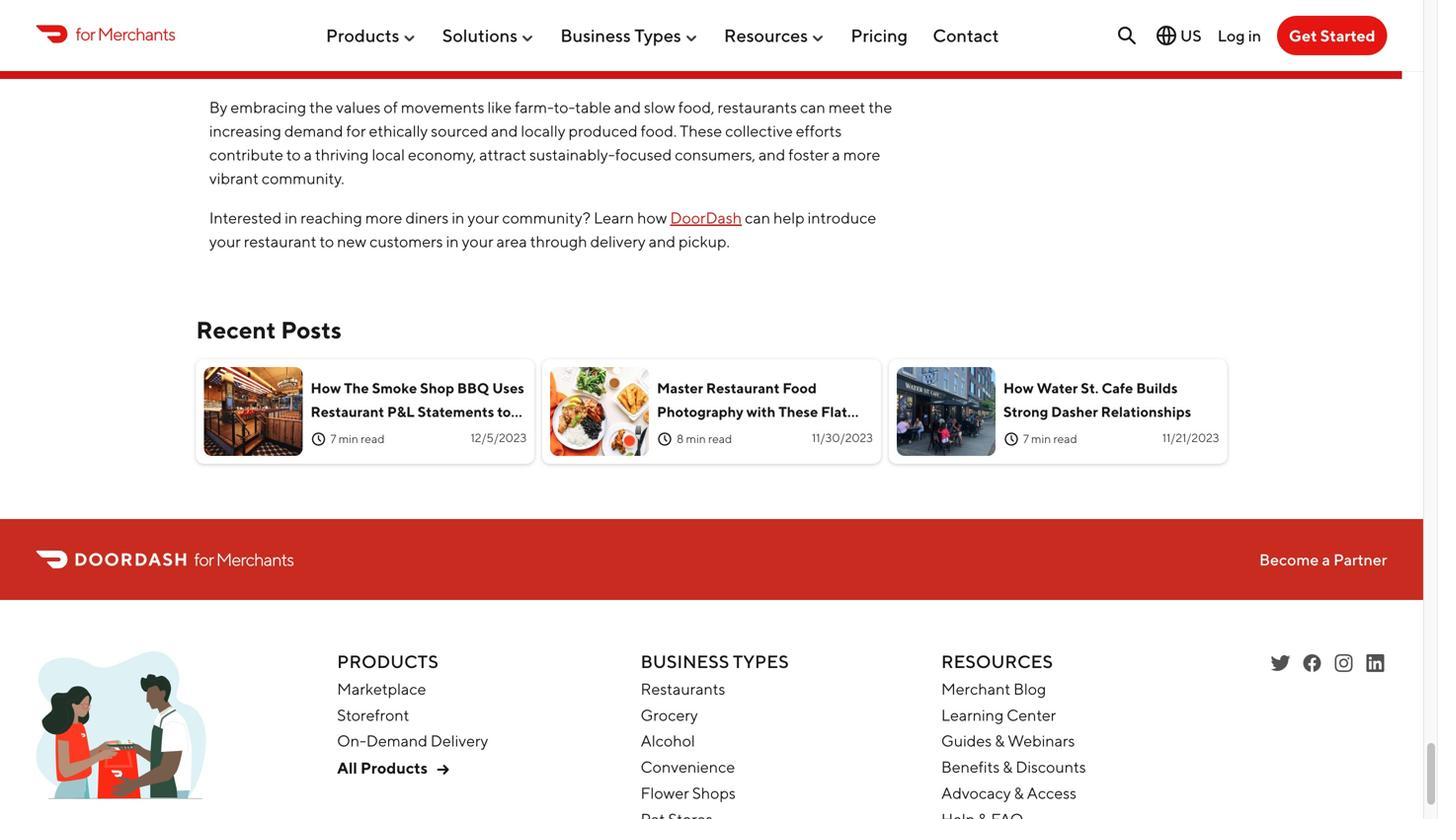 Task type: describe. For each thing, give the bounding box(es) containing it.
business types link
[[560, 17, 699, 54]]

restaurant inside master restaurant food photography with these flat lay tips and templates
[[706, 380, 780, 397]]

how for how water st. cafe builds strong dasher relationships
[[1003, 380, 1034, 397]]

st.
[[1081, 380, 1099, 397]]

in right log
[[1248, 26, 1261, 45]]

the
[[344, 380, 369, 397]]

globe line image
[[1155, 24, 1178, 47]]

other
[[722, 0, 761, 6]]

read for gain
[[361, 432, 385, 446]]

1 vertical spatial restaurants
[[758, 11, 837, 30]]

8
[[677, 432, 684, 446]]

learning center link
[[941, 706, 1056, 725]]

for merchants link
[[36, 21, 175, 47]]

and left "slow" at top
[[614, 98, 641, 117]]

11/30/2023
[[812, 431, 873, 445]]

by inside supporting local producers and vendors is a great way for restaurants and other small businesses to foster a strong and interconnected community. by sourcing ingredients locally, restaurants can ensure freshness, quality, and sustainability, all while cultivating meaningful relationships with suppliers.
[[540, 11, 558, 30]]

economy,
[[408, 145, 476, 164]]

freshness,
[[260, 35, 331, 53]]

grocery link
[[641, 706, 698, 725]]

restaurants
[[641, 680, 725, 699]]

get
[[1289, 26, 1317, 45]]

area
[[496, 232, 527, 251]]

demand
[[366, 732, 428, 751]]

7 min read for restaurant
[[330, 432, 385, 446]]

discounts
[[1016, 758, 1086, 777]]

learn
[[594, 208, 634, 227]]

increasing
[[209, 122, 281, 140]]

and inside master restaurant food photography with these flat lay tips and templates
[[714, 427, 739, 444]]

local inside supporting local producers and vendors is a great way for restaurants and other small businesses to foster a strong and interconnected community. by sourcing ingredients locally, restaurants can ensure freshness, quality, and sustainability, all while cultivating meaningful relationships with suppliers.
[[291, 0, 325, 6]]

ingredients
[[625, 11, 704, 30]]

resources inside "link"
[[724, 25, 808, 46]]

producers
[[328, 0, 400, 6]]

log
[[1218, 26, 1245, 45]]

these inside by embracing the values of movements like farm-to-table and slow food, restaurants can meet the increasing demand for ethically sourced and locally produced food. these collective efforts contribute to a thriving local economy, attract sustainably-focused consumers, and foster a more vibrant community.
[[680, 122, 722, 140]]

doordash for merchants image
[[36, 652, 206, 811]]

interested
[[209, 208, 282, 227]]

foster inside supporting local producers and vendors is a great way for restaurants and other small businesses to foster a strong and interconnected community. by sourcing ingredients locally, restaurants can ensure freshness, quality, and sustainability, all while cultivating meaningful relationships with suppliers.
[[209, 11, 250, 30]]

pickup.
[[679, 232, 730, 251]]

advocacy
[[941, 784, 1011, 803]]

table
[[575, 98, 611, 117]]

photography
[[657, 403, 744, 420]]

consumers,
[[675, 145, 756, 164]]

time line image
[[1003, 432, 1019, 447]]

can inside supporting local producers and vendors is a great way for restaurants and other small businesses to foster a strong and interconnected community. by sourcing ingredients locally, restaurants can ensure freshness, quality, and sustainability, all while cultivating meaningful relationships with suppliers.
[[840, 11, 866, 30]]

values
[[336, 98, 381, 117]]

pricing link
[[851, 17, 908, 54]]

thriving
[[315, 145, 369, 164]]

doordash
[[670, 208, 742, 227]]

like
[[487, 98, 512, 117]]

restaurant
[[244, 232, 317, 251]]

access
[[1027, 784, 1077, 803]]

2 vertical spatial products
[[361, 759, 428, 778]]

all
[[514, 35, 530, 53]]

restaurant inside "how the smoke shop bbq uses restaurant p&l statements to gain an edge"
[[311, 403, 384, 420]]

resources link
[[724, 17, 826, 54]]

1 the from the left
[[309, 98, 333, 117]]

merchant
[[941, 680, 1011, 699]]

marketplace link
[[337, 680, 426, 699]]

locally
[[521, 122, 566, 140]]

can inside by embracing the values of movements like farm-to-table and slow food, restaurants can meet the increasing demand for ethically sourced and locally produced food. these collective efforts contribute to a thriving local economy, attract sustainably-focused consumers, and foster a more vibrant community.
[[800, 98, 826, 117]]

doordash link
[[670, 208, 742, 227]]

a down supporting
[[253, 11, 261, 30]]

1 vertical spatial products
[[337, 652, 439, 673]]

help
[[773, 208, 805, 227]]

1 vertical spatial types
[[733, 652, 789, 673]]

community?
[[502, 208, 591, 227]]

all products
[[337, 759, 428, 778]]

cultivating
[[573, 35, 647, 53]]

1 vertical spatial resources
[[941, 652, 1053, 673]]

storefront
[[337, 706, 409, 725]]

sourcing
[[561, 11, 622, 30]]

pricing
[[851, 25, 908, 46]]

0 vertical spatial restaurants
[[610, 0, 690, 6]]

can inside can help introduce your restaurant to new customers in your area through delivery and pickup.
[[745, 208, 770, 227]]

contact link
[[933, 17, 999, 54]]

way
[[557, 0, 584, 6]]

arrow right image
[[431, 759, 455, 782]]

introduce
[[808, 208, 876, 227]]

products link
[[326, 17, 417, 54]]

7 min read for dasher
[[1023, 432, 1077, 446]]

locally,
[[707, 11, 755, 30]]

is
[[492, 0, 502, 6]]

efforts
[[796, 122, 842, 140]]

by embracing the values of movements like farm-to-table and slow food, restaurants can meet the increasing demand for ethically sourced and locally produced food. these collective efforts contribute to a thriving local economy, attract sustainably-focused consumers, and foster a more vibrant community.
[[209, 98, 892, 188]]

12/5/2023
[[471, 431, 527, 445]]

by inside by embracing the values of movements like farm-to-table and slow food, restaurants can meet the increasing demand for ethically sourced and locally produced food. these collective efforts contribute to a thriving local economy, attract sustainably-focused consumers, and foster a more vibrant community.
[[209, 98, 228, 117]]

mx blog - master restaurant food photography with these flat lay tips and templates - prepared meal on plate image
[[550, 368, 649, 456]]

through
[[530, 232, 587, 251]]

become a partner link
[[1259, 550, 1387, 569]]

how
[[637, 208, 667, 227]]

ethically
[[369, 122, 428, 140]]

marketplace storefront on-demand delivery
[[337, 680, 488, 751]]

1 vertical spatial more
[[365, 208, 402, 227]]

master
[[657, 380, 703, 397]]

vibrant
[[209, 169, 259, 188]]

0 horizontal spatial merchants
[[98, 23, 175, 44]]

delivery
[[590, 232, 646, 251]]

bbq
[[457, 380, 489, 397]]

solutions link
[[442, 17, 535, 54]]

flat
[[821, 403, 848, 420]]

embracing
[[231, 98, 306, 117]]

reaching
[[301, 208, 362, 227]]

your down interested
[[209, 232, 241, 251]]

new
[[337, 232, 367, 251]]

0 vertical spatial for merchants
[[76, 23, 175, 44]]

time line image for how the smoke shop bbq uses restaurant p&l statements to gain an edge
[[311, 432, 326, 447]]

recent posts
[[196, 316, 342, 344]]

to inside supporting local producers and vendors is a great way for restaurants and other small businesses to foster a strong and interconnected community. by sourcing ingredients locally, restaurants can ensure freshness, quality, and sustainability, all while cultivating meaningful relationships with suppliers.
[[882, 0, 897, 6]]

to inside by embracing the values of movements like farm-to-table and slow food, restaurants can meet the increasing demand for ethically sourced and locally produced food. these collective efforts contribute to a thriving local economy, attract sustainably-focused consumers, and foster a more vibrant community.
[[286, 145, 301, 164]]

merchant blog link
[[941, 680, 1046, 699]]

meet
[[829, 98, 866, 117]]

dasher
[[1051, 403, 1098, 420]]

for inside the for merchants link
[[76, 23, 95, 44]]

restaurants link
[[641, 680, 725, 699]]

and up the attract
[[491, 122, 518, 140]]

2 the from the left
[[869, 98, 892, 117]]

to inside "how the smoke shop bbq uses restaurant p&l statements to gain an edge"
[[497, 403, 511, 420]]



Task type: locate. For each thing, give the bounding box(es) containing it.
1 vertical spatial business types
[[641, 652, 789, 673]]

by up increasing
[[209, 98, 228, 117]]

7 left an
[[330, 432, 336, 446]]

0 horizontal spatial community.
[[262, 169, 344, 188]]

1 horizontal spatial community.
[[454, 11, 537, 30]]

1 time line image from the left
[[311, 432, 326, 447]]

food
[[783, 380, 817, 397]]

& down the guides & webinars 'link'
[[1003, 758, 1013, 777]]

with down 'businesses'
[[826, 35, 856, 53]]

2 time line image from the left
[[657, 432, 673, 447]]

restaurant up an
[[311, 403, 384, 420]]

& down the benefits & discounts link
[[1014, 784, 1024, 803]]

0 horizontal spatial with
[[746, 403, 776, 420]]

and up interconnected
[[403, 0, 429, 6]]

builds
[[1136, 380, 1178, 397]]

to inside can help introduce your restaurant to new customers in your area through delivery and pickup.
[[320, 232, 334, 251]]

products down producers
[[326, 25, 399, 46]]

how left the
[[311, 380, 341, 397]]

instagram image
[[1332, 652, 1356, 676]]

read right gain on the bottom left of the page
[[361, 432, 385, 446]]

to down uses at the top
[[497, 403, 511, 420]]

and down collective
[[759, 145, 785, 164]]

sustainability,
[[417, 35, 511, 53]]

2 vertical spatial &
[[1014, 784, 1024, 803]]

alcohol link
[[641, 732, 695, 751]]

1 horizontal spatial read
[[708, 432, 732, 446]]

in inside can help introduce your restaurant to new customers in your area through delivery and pickup.
[[446, 232, 459, 251]]

these down food,
[[680, 122, 722, 140]]

learning
[[941, 706, 1004, 725]]

business down way
[[560, 25, 631, 46]]

1 horizontal spatial business
[[641, 652, 729, 673]]

benefits
[[941, 758, 1000, 777]]

0 horizontal spatial 7
[[330, 432, 336, 446]]

mx blog (global) - how the smoke shop bbq uses restaurant p&l statements to gain an edge - restaurant interior image
[[204, 368, 303, 456]]

1 horizontal spatial can
[[800, 98, 826, 117]]

flower
[[641, 784, 689, 803]]

a right is
[[505, 0, 514, 6]]

1 horizontal spatial min
[[686, 432, 706, 446]]

business
[[560, 25, 631, 46], [641, 652, 729, 673]]

and inside can help introduce your restaurant to new customers in your area through delivery and pickup.
[[649, 232, 676, 251]]

log in link
[[1218, 26, 1261, 45]]

local up strong
[[291, 0, 325, 6]]

vendors
[[432, 0, 489, 6]]

demand
[[284, 122, 343, 140]]

a down demand
[[304, 145, 312, 164]]

time line image
[[311, 432, 326, 447], [657, 432, 673, 447]]

by
[[540, 11, 558, 30], [209, 98, 228, 117]]

1 how from the left
[[311, 380, 341, 397]]

can up efforts
[[800, 98, 826, 117]]

0 vertical spatial resources
[[724, 25, 808, 46]]

time line image for master restaurant food photography with these flat lay tips and templates
[[657, 432, 673, 447]]

linkedin image
[[1364, 652, 1387, 676]]

products down demand
[[361, 759, 428, 778]]

1 vertical spatial local
[[372, 145, 405, 164]]

become
[[1259, 550, 1319, 569]]

1 vertical spatial with
[[746, 403, 776, 420]]

resources down 'small'
[[724, 25, 808, 46]]

relationships
[[1101, 403, 1191, 420]]

1 vertical spatial community.
[[262, 169, 344, 188]]

how inside how water st. cafe builds strong dasher relationships
[[1003, 380, 1034, 397]]

0 vertical spatial business
[[560, 25, 631, 46]]

7 min read down the
[[330, 432, 385, 446]]

your down interested in reaching more diners in your community? learn how doordash
[[462, 232, 493, 251]]

0 horizontal spatial can
[[745, 208, 770, 227]]

1 horizontal spatial foster
[[788, 145, 829, 164]]

to
[[882, 0, 897, 6], [286, 145, 301, 164], [320, 232, 334, 251], [497, 403, 511, 420]]

convenience link
[[641, 758, 735, 777]]

slow
[[644, 98, 675, 117]]

community. inside by embracing the values of movements like farm-to-table and slow food, restaurants can meet the increasing demand for ethically sourced and locally produced food. these collective efforts contribute to a thriving local economy, attract sustainably-focused consumers, and foster a more vibrant community.
[[262, 169, 344, 188]]

community. inside supporting local producers and vendors is a great way for restaurants and other small businesses to foster a strong and interconnected community. by sourcing ingredients locally, restaurants can ensure freshness, quality, and sustainability, all while cultivating meaningful relationships with suppliers.
[[454, 11, 537, 30]]

0 horizontal spatial business
[[560, 25, 631, 46]]

these
[[680, 122, 722, 140], [779, 403, 818, 420]]

for inside supporting local producers and vendors is a great way for restaurants and other small businesses to foster a strong and interconnected community. by sourcing ingredients locally, restaurants can ensure freshness, quality, and sustainability, all while cultivating meaningful relationships with suppliers.
[[587, 0, 607, 6]]

restaurants grocery alcohol convenience flower shops
[[641, 680, 736, 803]]

0 vertical spatial merchants
[[98, 23, 175, 44]]

guides & webinars link
[[941, 732, 1075, 751]]

facebook image
[[1300, 652, 1324, 676]]

these inside master restaurant food photography with these flat lay tips and templates
[[779, 403, 818, 420]]

can help introduce your restaurant to new customers in your area through delivery and pickup.
[[209, 208, 876, 251]]

read for templates
[[708, 432, 732, 446]]

restaurant up photography
[[706, 380, 780, 397]]

2 7 min read from the left
[[1023, 432, 1077, 446]]

suppliers.
[[209, 58, 276, 77]]

1 vertical spatial by
[[209, 98, 228, 117]]

2 7 from the left
[[1023, 432, 1029, 446]]

1 horizontal spatial types
[[733, 652, 789, 673]]

1 vertical spatial can
[[800, 98, 826, 117]]

and down how
[[649, 232, 676, 251]]

businesses
[[803, 0, 879, 6]]

the
[[309, 98, 333, 117], [869, 98, 892, 117]]

and down interconnected
[[387, 35, 414, 53]]

contact
[[933, 25, 999, 46]]

2 min from the left
[[686, 432, 706, 446]]

for inside by embracing the values of movements like farm-to-table and slow food, restaurants can meet the increasing demand for ethically sourced and locally produced food. these collective efforts contribute to a thriving local economy, attract sustainably-focused consumers, and foster a more vibrant community.
[[346, 122, 366, 140]]

how for how the smoke shop bbq uses restaurant p&l statements to gain an edge
[[311, 380, 341, 397]]

1 7 from the left
[[330, 432, 336, 446]]

0 horizontal spatial foster
[[209, 11, 250, 30]]

0 vertical spatial can
[[840, 11, 866, 30]]

food,
[[678, 98, 715, 117]]

by down great
[[540, 11, 558, 30]]

relationships
[[733, 35, 823, 53]]

11/21/2023
[[1162, 431, 1219, 445]]

1 horizontal spatial for merchants
[[194, 549, 294, 570]]

focused
[[615, 145, 672, 164]]

how up strong
[[1003, 380, 1034, 397]]

local down ethically
[[372, 145, 405, 164]]

3 read from the left
[[1053, 432, 1077, 446]]

time line image left an
[[311, 432, 326, 447]]

in up restaurant
[[285, 208, 298, 227]]

statements
[[418, 403, 494, 420]]

business inside business types link
[[560, 25, 631, 46]]

with up templates
[[746, 403, 776, 420]]

0 horizontal spatial local
[[291, 0, 325, 6]]

flower shops link
[[641, 784, 736, 803]]

0 vertical spatial &
[[995, 732, 1005, 751]]

how the smoke shop bbq uses restaurant p&l statements to gain an edge
[[311, 380, 524, 444]]

and up freshness,
[[313, 11, 339, 30]]

0 vertical spatial foster
[[209, 11, 250, 30]]

0 horizontal spatial for merchants
[[76, 23, 175, 44]]

foster down efforts
[[788, 145, 829, 164]]

1 vertical spatial foster
[[788, 145, 829, 164]]

1 horizontal spatial how
[[1003, 380, 1034, 397]]

restaurants up collective
[[718, 98, 797, 117]]

1 min from the left
[[339, 432, 358, 446]]

0 vertical spatial more
[[843, 145, 880, 164]]

1 horizontal spatial by
[[540, 11, 558, 30]]

products up marketplace
[[337, 652, 439, 673]]

your
[[468, 208, 499, 227], [209, 232, 241, 251], [462, 232, 493, 251]]

1 horizontal spatial restaurant
[[706, 380, 780, 397]]

center
[[1007, 706, 1056, 725]]

0 vertical spatial types
[[634, 25, 681, 46]]

8 min read
[[677, 432, 732, 446]]

0 vertical spatial these
[[680, 122, 722, 140]]

1 vertical spatial restaurant
[[311, 403, 384, 420]]

p&l
[[387, 403, 415, 420]]

1 vertical spatial &
[[1003, 758, 1013, 777]]

min right time line icon in the bottom right of the page
[[1031, 432, 1051, 446]]

read down dasher
[[1053, 432, 1077, 446]]

restaurants down 'small'
[[758, 11, 837, 30]]

1 horizontal spatial time line image
[[657, 432, 673, 447]]

alcohol
[[641, 732, 695, 751]]

& down learning center "link"
[[995, 732, 1005, 751]]

0 horizontal spatial time line image
[[311, 432, 326, 447]]

blog
[[1014, 680, 1046, 699]]

a
[[505, 0, 514, 6], [253, 11, 261, 30], [304, 145, 312, 164], [832, 145, 840, 164], [1322, 550, 1330, 569]]

2 horizontal spatial can
[[840, 11, 866, 30]]

uses
[[492, 380, 524, 397]]

2 horizontal spatial min
[[1031, 432, 1051, 446]]

0 horizontal spatial how
[[311, 380, 341, 397]]

storefront link
[[337, 706, 409, 725]]

exterior of water st. cafe image
[[897, 368, 996, 456]]

0 vertical spatial products
[[326, 25, 399, 46]]

2 vertical spatial can
[[745, 208, 770, 227]]

and up locally,
[[693, 0, 719, 6]]

your up the 'area'
[[468, 208, 499, 227]]

grocery
[[641, 706, 698, 725]]

restaurants up ingredients
[[610, 0, 690, 6]]

1 read from the left
[[361, 432, 385, 446]]

0 horizontal spatial read
[[361, 432, 385, 446]]

on-demand delivery link
[[337, 732, 488, 751]]

local inside by embracing the values of movements like farm-to-table and slow food, restaurants can meet the increasing demand for ethically sourced and locally produced food. these collective efforts contribute to a thriving local economy, attract sustainably-focused consumers, and foster a more vibrant community.
[[372, 145, 405, 164]]

these down food
[[779, 403, 818, 420]]

contribute
[[209, 145, 283, 164]]

2 horizontal spatial read
[[1053, 432, 1077, 446]]

interested in reaching more diners in your community? learn how doordash
[[209, 208, 742, 227]]

7 for how water st. cafe builds strong dasher relationships
[[1023, 432, 1029, 446]]

quality,
[[334, 35, 384, 53]]

0 horizontal spatial by
[[209, 98, 228, 117]]

1 vertical spatial for merchants
[[194, 549, 294, 570]]

0 horizontal spatial types
[[634, 25, 681, 46]]

how
[[311, 380, 341, 397], [1003, 380, 1034, 397]]

a down efforts
[[832, 145, 840, 164]]

to up pricing
[[882, 0, 897, 6]]

2 vertical spatial restaurants
[[718, 98, 797, 117]]

1 horizontal spatial with
[[826, 35, 856, 53]]

resources up the merchant blog link at right bottom
[[941, 652, 1053, 673]]

in down interested in reaching more diners in your community? learn how doordash
[[446, 232, 459, 251]]

a left partner
[[1322, 550, 1330, 569]]

1 vertical spatial merchants
[[216, 549, 294, 570]]

1 horizontal spatial 7
[[1023, 432, 1029, 446]]

min for gain
[[339, 432, 358, 446]]

0 vertical spatial with
[[826, 35, 856, 53]]

1 horizontal spatial the
[[869, 98, 892, 117]]

more
[[843, 145, 880, 164], [365, 208, 402, 227]]

1 7 min read from the left
[[330, 432, 385, 446]]

0 horizontal spatial restaurant
[[311, 403, 384, 420]]

foster inside by embracing the values of movements like farm-to-table and slow food, restaurants can meet the increasing demand for ethically sourced and locally produced food. these collective efforts contribute to a thriving local economy, attract sustainably-focused consumers, and foster a more vibrant community.
[[788, 145, 829, 164]]

0 horizontal spatial more
[[365, 208, 402, 227]]

smoke
[[372, 380, 417, 397]]

twitter image
[[1269, 652, 1292, 676]]

time line image left 8
[[657, 432, 673, 447]]

min left edge
[[339, 432, 358, 446]]

2 how from the left
[[1003, 380, 1034, 397]]

1 horizontal spatial more
[[843, 145, 880, 164]]

1 horizontal spatial 7 min read
[[1023, 432, 1077, 446]]

to down demand
[[286, 145, 301, 164]]

foster up ensure
[[209, 11, 250, 30]]

and right tips at the bottom
[[714, 427, 739, 444]]

0 vertical spatial by
[[540, 11, 558, 30]]

0 vertical spatial local
[[291, 0, 325, 6]]

sourced
[[431, 122, 488, 140]]

restaurant
[[706, 380, 780, 397], [311, 403, 384, 420]]

business up restaurants link
[[641, 652, 729, 673]]

to-
[[554, 98, 575, 117]]

7 for how the smoke shop bbq uses restaurant p&l statements to gain an edge
[[330, 432, 336, 446]]

0 horizontal spatial resources
[[724, 25, 808, 46]]

0 horizontal spatial min
[[339, 432, 358, 446]]

strong
[[264, 11, 310, 30]]

solutions
[[442, 25, 518, 46]]

community. down is
[[454, 11, 537, 30]]

min right 8
[[686, 432, 706, 446]]

benefits & discounts link
[[941, 758, 1086, 777]]

1 horizontal spatial resources
[[941, 652, 1053, 673]]

1 horizontal spatial merchants
[[216, 549, 294, 570]]

community. down thriving
[[262, 169, 344, 188]]

diners
[[405, 208, 449, 227]]

more down meet
[[843, 145, 880, 164]]

merchant blog learning center guides & webinars benefits & discounts advocacy & access
[[941, 680, 1086, 803]]

1 vertical spatial these
[[779, 403, 818, 420]]

min
[[339, 432, 358, 446], [686, 432, 706, 446], [1031, 432, 1051, 446]]

1 vertical spatial business
[[641, 652, 729, 673]]

7 min read down dasher
[[1023, 432, 1077, 446]]

0 horizontal spatial the
[[309, 98, 333, 117]]

advocacy & access link
[[941, 784, 1077, 803]]

0 vertical spatial restaurant
[[706, 380, 780, 397]]

great
[[517, 0, 554, 6]]

shop
[[420, 380, 454, 397]]

0 vertical spatial business types
[[560, 25, 681, 46]]

2 read from the left
[[708, 432, 732, 446]]

to down reaching
[[320, 232, 334, 251]]

get started
[[1289, 26, 1375, 45]]

the up demand
[[309, 98, 333, 117]]

convenience
[[641, 758, 735, 777]]

min for templates
[[686, 432, 706, 446]]

3 min from the left
[[1031, 432, 1051, 446]]

of
[[384, 98, 398, 117]]

farm-
[[515, 98, 554, 117]]

business types down way
[[560, 25, 681, 46]]

7 right time line icon in the bottom right of the page
[[1023, 432, 1029, 446]]

more up customers on the top
[[365, 208, 402, 227]]

how inside "how the smoke shop bbq uses restaurant p&l statements to gain an edge"
[[311, 380, 341, 397]]

an
[[345, 427, 361, 444]]

business types up restaurants link
[[641, 652, 789, 673]]

restaurants inside by embracing the values of movements like farm-to-table and slow food, restaurants can meet the increasing demand for ethically sourced and locally produced food. these collective efforts contribute to a thriving local economy, attract sustainably-focused consumers, and foster a more vibrant community.
[[718, 98, 797, 117]]

gain
[[311, 427, 342, 444]]

read down photography
[[708, 432, 732, 446]]

0 horizontal spatial these
[[680, 122, 722, 140]]

more inside by embracing the values of movements like farm-to-table and slow food, restaurants can meet the increasing demand for ethically sourced and locally produced food. these collective efforts contribute to a thriving local economy, attract sustainably-focused consumers, and foster a more vibrant community.
[[843, 145, 880, 164]]

how water st. cafe builds strong dasher relationships
[[1003, 380, 1191, 420]]

can left help
[[745, 208, 770, 227]]

become a partner
[[1259, 550, 1387, 569]]

meaningful
[[650, 35, 730, 53]]

0 horizontal spatial 7 min read
[[330, 432, 385, 446]]

can down 'businesses'
[[840, 11, 866, 30]]

the right meet
[[869, 98, 892, 117]]

with inside master restaurant food photography with these flat lay tips and templates
[[746, 403, 776, 420]]

1 horizontal spatial these
[[779, 403, 818, 420]]

attract
[[479, 145, 526, 164]]

0 vertical spatial community.
[[454, 11, 537, 30]]

in right diners
[[452, 208, 465, 227]]

and
[[403, 0, 429, 6], [693, 0, 719, 6], [313, 11, 339, 30], [387, 35, 414, 53], [614, 98, 641, 117], [491, 122, 518, 140], [759, 145, 785, 164], [649, 232, 676, 251], [714, 427, 739, 444]]

&
[[995, 732, 1005, 751], [1003, 758, 1013, 777], [1014, 784, 1024, 803]]

business types
[[560, 25, 681, 46], [641, 652, 789, 673]]

with inside supporting local producers and vendors is a great way for restaurants and other small businesses to foster a strong and interconnected community. by sourcing ingredients locally, restaurants can ensure freshness, quality, and sustainability, all while cultivating meaningful relationships with suppliers.
[[826, 35, 856, 53]]

1 horizontal spatial local
[[372, 145, 405, 164]]

started
[[1320, 26, 1375, 45]]



Task type: vqa. For each thing, say whether or not it's contained in the screenshot.
Merchants
yes



